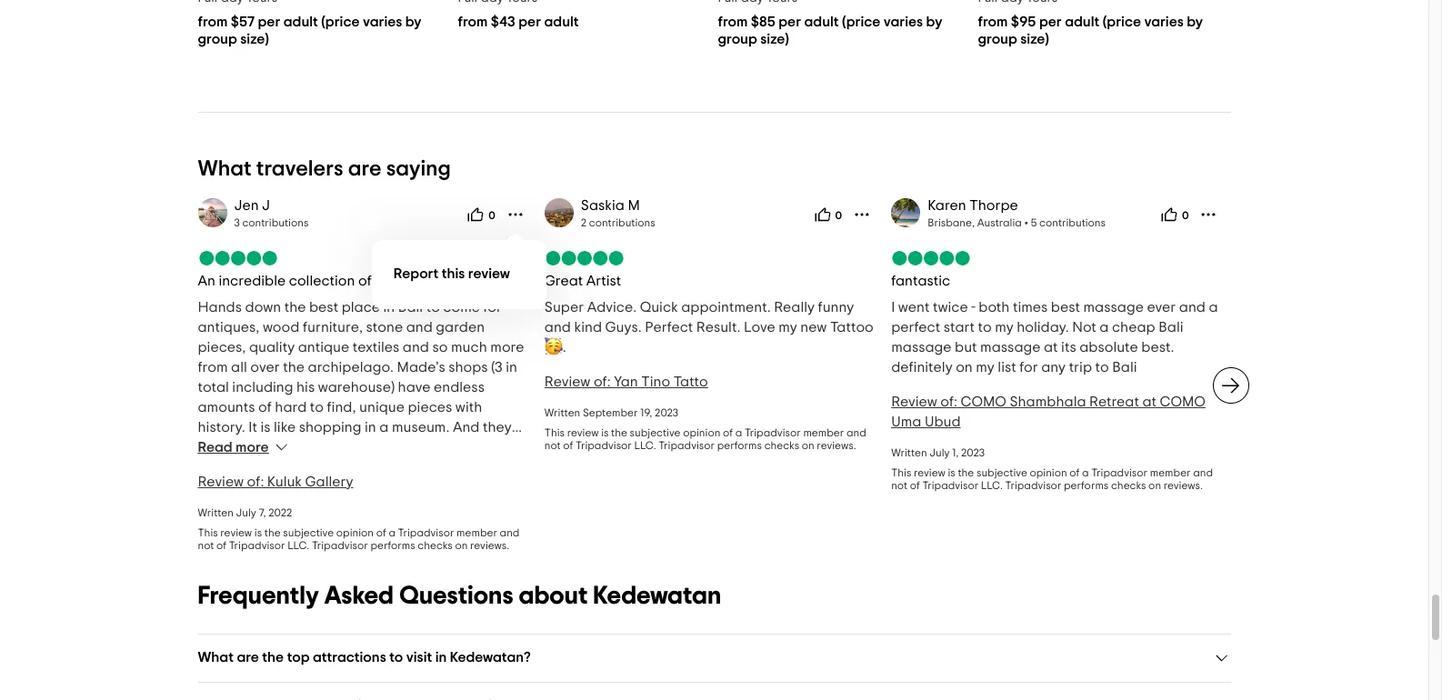 Task type: vqa. For each thing, say whether or not it's contained in the screenshot.


Task type: describe. For each thing, give the bounding box(es) containing it.
amazing
[[301, 460, 358, 475]]

performs for tatto
[[718, 440, 762, 451]]

review of: kuluk gallery link
[[198, 475, 354, 489]]

what are the top attractions to visit in kedewatan?
[[198, 650, 531, 665]]

in right (3 on the bottom of page
[[506, 360, 518, 375]]

holiday.
[[1017, 320, 1070, 335]]

cheap
[[1113, 320, 1156, 335]]

july for como
[[930, 447, 950, 458]]

start
[[944, 320, 975, 335]]

at inside "hands down the best place in bali to come for antiques, wood furniture, stone and garden pieces, quality antique textiles and so much more from all over the archipelago. made's shops (3 in total including his warehouse) have endless amounts of hard to find, unique pieces with history. it is like shopping in a museum. and they know everything about the history of each object. it is really quite amazing and humbling. made is genius at adapting any piece to your specific needs and clearly loves what he does. so grateful we stumbled upon kuluk 3 years ago, truly an addiction now!"
[[245, 480, 259, 495]]

shambhala
[[1010, 395, 1087, 409]]

0 for i went twice - both times best massage ever and a perfect start to my holiday. not a cheap bali massage but massage at its absolute best. definitely on my list for any trip to bali
[[1183, 210, 1190, 221]]

19,
[[641, 407, 653, 418]]

review of: yan tino tatto link
[[545, 375, 709, 389]]

1 horizontal spatial bali
[[1113, 360, 1138, 375]]

0 button for super advice. quick appointment. really funny and kind guys. perfect result. love my new tattoo 🥳.
[[809, 200, 848, 229]]

per for from $85
[[779, 14, 802, 29]]

your
[[413, 480, 443, 495]]

best inside "hands down the best place in bali to come for antiques, wood furniture, stone and garden pieces, quality antique textiles and so much more from all over the archipelago. made's shops (3 in total including his warehouse) have endless amounts of hard to find, unique pieces with history. it is like shopping in a museum. and they know everything about the history of each object. it is really quite amazing and humbling. made is genius at adapting any piece to your specific needs and clearly loves what he does. so grateful we stumbled upon kuluk 3 years ago, truly an addiction now!"
[[309, 300, 339, 315]]

thorpe
[[970, 198, 1019, 213]]

1 0 button from the left
[[462, 200, 501, 229]]

per adult (price varies by group size) for $95
[[978, 14, 1204, 46]]

review right this
[[468, 267, 510, 281]]

member inside written july 7, 2022 this review is the subjective opinion of a tripadvisor member and not of tripadvisor llc. tripadvisor performs checks on reviews.
[[457, 527, 498, 538]]

subjective for gallery
[[283, 527, 334, 538]]

saskia m 2 contributions
[[581, 198, 656, 228]]

history.
[[198, 420, 245, 435]]

best inside i went twice - both times best massage ever and a perfect start to my holiday. not a cheap bali massage but massage at its absolute best. definitely on my list for any trip to bali
[[1052, 300, 1081, 315]]

on inside i went twice - both times best massage ever and a perfect start to my holiday. not a cheap bali massage but massage at its absolute best. definitely on my list for any trip to bali
[[956, 360, 973, 375]]

we
[[198, 520, 216, 535]]

an
[[477, 520, 494, 535]]

to down 'absolute'
[[1096, 360, 1110, 375]]

is down object.
[[501, 460, 511, 475]]

adapting
[[262, 480, 324, 495]]

review of: como shambhala retreat at como uma ubud
[[892, 395, 1206, 429]]

karen thorpe link
[[928, 198, 1019, 213]]

now!
[[266, 540, 296, 555]]

from $57
[[198, 14, 255, 29]]

2 horizontal spatial my
[[995, 320, 1014, 335]]

artist
[[587, 274, 622, 288]]

kuluk inside "hands down the best place in bali to come for antiques, wood furniture, stone and garden pieces, quality antique textiles and so much more from all over the archipelago. made's shops (3 in total including his warehouse) have endless amounts of hard to find, unique pieces with history. it is like shopping in a museum. and they know everything about the history of each object. it is really quite amazing and humbling. made is genius at adapting any piece to your specific needs and clearly loves what he does. so grateful we stumbled upon kuluk 3 years ago, truly an addiction now!"
[[321, 520, 356, 535]]

on for great artist
[[802, 440, 815, 451]]

i went twice - both times best massage ever and a perfect start to my holiday. not a cheap bali massage but massage at its absolute best. definitely on my list for any trip to bali
[[892, 300, 1219, 375]]

really
[[223, 460, 260, 475]]

from $85
[[718, 14, 776, 29]]

place
[[342, 300, 380, 315]]

truly
[[444, 520, 473, 535]]

list
[[998, 360, 1017, 375]]

and inside written july 1, 2023 this review is the subjective opinion of a tripadvisor member and not of tripadvisor llc. tripadvisor performs checks on reviews.
[[1194, 467, 1214, 478]]

reviews. inside written july 7, 2022 this review is the subjective opinion of a tripadvisor member and not of tripadvisor llc. tripadvisor performs checks on reviews.
[[470, 540, 510, 551]]

a inside written july 7, 2022 this review is the subjective opinion of a tripadvisor member and not of tripadvisor llc. tripadvisor performs checks on reviews.
[[389, 527, 396, 538]]

what for what travelers are saying
[[198, 158, 252, 180]]

opinion inside written july 7, 2022 this review is the subjective opinion of a tripadvisor member and not of tripadvisor llc. tripadvisor performs checks on reviews.
[[336, 527, 374, 538]]

from $95
[[978, 14, 1037, 29]]

at inside review of: como shambhala retreat at como uma ubud
[[1143, 395, 1157, 409]]

an
[[198, 274, 216, 288]]

0 vertical spatial are
[[348, 158, 382, 180]]

incredible
[[219, 274, 286, 288]]

archipelago.
[[308, 360, 394, 375]]

saskia m image
[[545, 199, 574, 228]]

2 como from the left
[[1160, 395, 1206, 409]]

perfect
[[645, 320, 694, 335]]

review of: kuluk gallery
[[198, 475, 354, 489]]

written july 1, 2023 this review is the subjective opinion of a tripadvisor member and not of tripadvisor llc. tripadvisor performs checks on reviews.
[[892, 447, 1214, 491]]

down
[[245, 300, 281, 315]]

advice.
[[587, 300, 637, 315]]

performs inside written july 7, 2022 this review is the subjective opinion of a tripadvisor member and not of tripadvisor llc. tripadvisor performs checks on reviews.
[[371, 540, 415, 551]]

by for from $95
[[1188, 14, 1204, 29]]

what
[[358, 500, 390, 515]]

is inside written july 1, 2023 this review is the subjective opinion of a tripadvisor member and not of tripadvisor llc. tripadvisor performs checks on reviews.
[[948, 467, 956, 478]]

0 button for i went twice - both times best massage ever and a perfect start to my holiday. not a cheap bali massage but massage at its absolute best. definitely on my list for any trip to bali
[[1156, 200, 1195, 229]]

karen thorpe brisbane, australia 5 contributions
[[928, 198, 1106, 228]]

is inside written september 19, 2023 this review is the subjective opinion of a tripadvisor member and not of tripadvisor llc. tripadvisor performs checks on reviews.
[[601, 427, 609, 438]]

great
[[545, 274, 583, 288]]

by for from $85
[[927, 14, 943, 29]]

llc. for yan
[[635, 440, 657, 451]]

know
[[198, 440, 232, 455]]

ubud
[[925, 415, 961, 429]]

this
[[442, 267, 465, 281]]

for inside i went twice - both times best massage ever and a perfect start to my holiday. not a cheap bali massage but massage at its absolute best. definitely on my list for any trip to bali
[[1020, 360, 1039, 375]]

super
[[545, 300, 584, 315]]

previous image
[[187, 375, 209, 396]]

1 vertical spatial it
[[198, 460, 207, 475]]

2 per from the left
[[519, 14, 541, 29]]

review of: como shambhala retreat at como uma ubud link
[[892, 395, 1206, 429]]

find,
[[327, 400, 356, 415]]

kedewatan?
[[450, 650, 531, 665]]

1 horizontal spatial massage
[[981, 340, 1041, 355]]

0 horizontal spatial massage
[[892, 340, 952, 355]]

trip
[[1070, 360, 1093, 375]]

australia
[[978, 217, 1023, 228]]

$57
[[231, 14, 255, 29]]

any inside "hands down the best place in bali to come for antiques, wood furniture, stone and garden pieces, quality antique textiles and so much more from all over the archipelago. made's shops (3 in total including his warehouse) have endless amounts of hard to find, unique pieces with history. it is like shopping in a museum. and they know everything about the history of each object. it is really quite amazing and humbling. made is genius at adapting any piece to your specific needs and clearly loves what he does. so grateful we stumbled upon kuluk 3 years ago, truly an addiction now!"
[[327, 480, 352, 495]]

a inside written july 1, 2023 this review is the subjective opinion of a tripadvisor member and not of tripadvisor llc. tripadvisor performs checks on reviews.
[[1083, 467, 1090, 478]]

great artist link
[[545, 274, 622, 288]]

adult for from $85
[[805, 14, 839, 29]]

love
[[744, 320, 776, 335]]

definitely
[[892, 360, 953, 375]]

0 vertical spatial unique
[[375, 274, 420, 288]]

member for tatto
[[804, 427, 845, 438]]

on for fantastic
[[1149, 480, 1162, 491]]

review for fantastic
[[914, 467, 946, 478]]

review of: yan tino tatto
[[545, 375, 709, 389]]

varies for from $95
[[1145, 14, 1184, 29]]

contributions for m
[[589, 217, 656, 228]]

funny
[[818, 300, 855, 315]]

$85
[[751, 14, 776, 29]]

gallery
[[305, 475, 354, 489]]

$95
[[1012, 14, 1037, 29]]

from for from $57
[[198, 14, 228, 29]]

in right shopping
[[365, 420, 376, 435]]

guys.
[[606, 320, 642, 335]]

best.
[[1142, 340, 1175, 355]]

report
[[394, 267, 439, 281]]

years
[[370, 520, 407, 535]]

yan
[[614, 375, 638, 389]]

grateful
[[473, 500, 526, 515]]

opinion for tatto
[[683, 427, 721, 438]]

subjective for shambhala
[[977, 467, 1028, 478]]

my inside the super advice. quick appointment. really funny and kind guys. perfect result. love my new tattoo 🥳.
[[779, 320, 798, 335]]

and inside i went twice - both times best massage ever and a perfect start to my holiday. not a cheap bali massage but massage at its absolute best. definitely on my list for any trip to bali
[[1180, 300, 1206, 315]]

an incredible collection of unique finds link
[[198, 274, 456, 288]]

reviews. for super advice. quick appointment. really funny and kind guys. perfect result. love my new tattoo 🥳.
[[817, 440, 857, 451]]

the inside written july 1, 2023 this review is the subjective opinion of a tripadvisor member and not of tripadvisor llc. tripadvisor performs checks on reviews.
[[958, 467, 975, 478]]

(3
[[491, 360, 503, 375]]

group for $95
[[978, 32, 1018, 46]]

frequently
[[198, 584, 319, 609]]

2 horizontal spatial massage
[[1084, 300, 1144, 315]]

its
[[1062, 340, 1077, 355]]

0 for super advice. quick appointment. really funny and kind guys. perfect result. love my new tattoo 🥳.
[[836, 210, 843, 221]]

frequently asked questions about kedewatan
[[198, 584, 722, 609]]

like
[[274, 420, 296, 435]]

have
[[398, 380, 431, 395]]

saskia m link
[[581, 198, 640, 213]]

including
[[232, 380, 293, 395]]

in inside dropdown button
[[435, 650, 447, 665]]

attractions
[[313, 650, 386, 665]]

5.0 of 5 bubbles image for incredible
[[198, 251, 278, 265]]

1 horizontal spatial it
[[249, 420, 257, 435]]

come
[[443, 300, 480, 315]]

twice
[[933, 300, 969, 315]]

quality
[[249, 340, 295, 355]]

varies for from $57
[[363, 14, 402, 29]]

they
[[483, 420, 512, 435]]

more inside "hands down the best place in bali to come for antiques, wood furniture, stone and garden pieces, quality antique textiles and so much more from all over the archipelago. made's shops (3 in total including his warehouse) have endless amounts of hard to find, unique pieces with history. it is like shopping in a museum. and they know everything about the history of each object. it is really quite amazing and humbling. made is genius at adapting any piece to your specific needs and clearly loves what he does. so grateful we stumbled upon kuluk 3 years ago, truly an addiction now!"
[[491, 340, 524, 355]]

what travelers are saying
[[198, 158, 451, 180]]

reviews. for i went twice - both times best massage ever and a perfect start to my holiday. not a cheap bali massage but massage at its absolute best. definitely on my list for any trip to bali
[[1164, 480, 1204, 491]]

a inside "hands down the best place in bali to come for antiques, wood furniture, stone and garden pieces, quality antique textiles and so much more from all over the archipelago. made's shops (3 in total including his warehouse) have endless amounts of hard to find, unique pieces with history. it is like shopping in a museum. and they know everything about the history of each object. it is really quite amazing and humbling. made is genius at adapting any piece to your specific needs and clearly loves what he does. so grateful we stumbled upon kuluk 3 years ago, truly an addiction now!"
[[380, 420, 389, 435]]

next image
[[1220, 375, 1242, 396]]

and
[[453, 420, 480, 435]]

jen j 3 contributions
[[234, 198, 309, 228]]

this for review of: kuluk gallery
[[198, 527, 218, 538]]

size) for $95
[[1021, 32, 1050, 46]]

size) for $57
[[240, 32, 269, 46]]

any inside i went twice - both times best massage ever and a perfect start to my holiday. not a cheap bali massage but massage at its absolute best. definitely on my list for any trip to bali
[[1042, 360, 1066, 375]]

pieces,
[[198, 340, 246, 355]]

checks inside written july 7, 2022 this review is the subjective opinion of a tripadvisor member and not of tripadvisor llc. tripadvisor performs checks on reviews.
[[418, 540, 453, 551]]



Task type: locate. For each thing, give the bounding box(es) containing it.
the up now!
[[265, 527, 281, 538]]

kuluk down loves
[[321, 520, 356, 535]]

about up amazing
[[308, 440, 348, 455]]

(price for from $95
[[1103, 14, 1142, 29]]

subjective down clearly
[[283, 527, 334, 538]]

3 5.0 of 5 bubbles image from the left
[[892, 251, 972, 265]]

kuluk up clearly
[[267, 475, 302, 489]]

(price for from $57
[[321, 14, 360, 29]]

from left $95
[[978, 14, 1008, 29]]

antique
[[298, 340, 350, 355]]

per for from $57
[[258, 14, 280, 29]]

llc. inside written july 7, 2022 this review is the subjective opinion of a tripadvisor member and not of tripadvisor llc. tripadvisor performs checks on reviews.
[[288, 540, 310, 551]]

1 vertical spatial unique
[[359, 400, 405, 415]]

unique down warehouse)
[[359, 400, 405, 415]]

2 vertical spatial member
[[457, 527, 498, 538]]

0 vertical spatial checks
[[765, 440, 800, 451]]

are
[[348, 158, 382, 180], [237, 650, 259, 665]]

1 group from the left
[[198, 32, 237, 46]]

per for from $95
[[1040, 14, 1062, 29]]

3 varies from the left
[[1145, 14, 1184, 29]]

of: for kuluk
[[247, 475, 264, 489]]

3 down jen
[[234, 217, 240, 228]]

endless
[[434, 380, 485, 395]]

kind
[[575, 320, 602, 335]]

1 vertical spatial kuluk
[[321, 520, 356, 535]]

checks inside written september 19, 2023 this review is the subjective opinion of a tripadvisor member and not of tripadvisor llc. tripadvisor performs checks on reviews.
[[765, 440, 800, 451]]

1 vertical spatial review
[[892, 395, 938, 409]]

2023 for yan
[[655, 407, 679, 418]]

2023 right 1,
[[962, 447, 985, 458]]

2 vertical spatial bali
[[1113, 360, 1138, 375]]

not down uma
[[892, 480, 908, 491]]

furniture,
[[303, 320, 363, 335]]

bali up stone
[[398, 300, 423, 315]]

2 horizontal spatial group
[[978, 32, 1018, 46]]

2 horizontal spatial written
[[892, 447, 928, 458]]

0 vertical spatial member
[[804, 427, 845, 438]]

0 vertical spatial at
[[1044, 340, 1059, 355]]

wood
[[263, 320, 300, 335]]

subjective inside written july 1, 2023 this review is the subjective opinion of a tripadvisor member and not of tripadvisor llc. tripadvisor performs checks on reviews.
[[977, 467, 1028, 478]]

2 5.0 of 5 bubbles image from the left
[[545, 251, 625, 265]]

3 down what
[[359, 520, 367, 535]]

contributions inside jen j 3 contributions
[[242, 217, 309, 228]]

group down from $95 on the top right
[[978, 32, 1018, 46]]

the left top
[[262, 650, 284, 665]]

0 horizontal spatial size)
[[240, 32, 269, 46]]

1 vertical spatial for
[[1020, 360, 1039, 375]]

this for review of: como shambhala retreat at como uma ubud
[[892, 467, 912, 478]]

2 vertical spatial of:
[[247, 475, 264, 489]]

2 horizontal spatial member
[[1151, 467, 1191, 478]]

2 horizontal spatial review
[[892, 395, 938, 409]]

july left 1,
[[930, 447, 950, 458]]

3 size) from the left
[[1021, 32, 1050, 46]]

shopping
[[299, 420, 362, 435]]

is left like
[[261, 420, 271, 435]]

written inside written july 7, 2022 this review is the subjective opinion of a tripadvisor member and not of tripadvisor llc. tripadvisor performs checks on reviews.
[[198, 507, 234, 518]]

2 horizontal spatial bali
[[1159, 320, 1184, 335]]

2 horizontal spatial size)
[[1021, 32, 1050, 46]]

1 vertical spatial member
[[1151, 467, 1191, 478]]

from left $85
[[718, 14, 748, 29]]

the up his
[[283, 360, 305, 375]]

my left list
[[976, 360, 995, 375]]

any up loves
[[327, 480, 352, 495]]

jen j image
[[198, 199, 227, 228]]

massage
[[1084, 300, 1144, 315], [892, 340, 952, 355], [981, 340, 1041, 355]]

report this review
[[394, 267, 510, 281]]

written july 7, 2022 this review is the subjective opinion of a tripadvisor member and not of tripadvisor llc. tripadvisor performs checks on reviews.
[[198, 507, 520, 551]]

3 per from the left
[[779, 14, 802, 29]]

1 horizontal spatial llc.
[[635, 440, 657, 451]]

opinion down tatto
[[683, 427, 721, 438]]

0 vertical spatial performs
[[718, 440, 762, 451]]

2 by from the left
[[927, 14, 943, 29]]

1 0 from the left
[[489, 210, 496, 221]]

3 (price from the left
[[1103, 14, 1142, 29]]

subjective inside written july 7, 2022 this review is the subjective opinion of a tripadvisor member and not of tripadvisor llc. tripadvisor performs checks on reviews.
[[283, 527, 334, 538]]

size) down $95
[[1021, 32, 1050, 46]]

1 best from the left
[[309, 300, 339, 315]]

about up kedewatan?
[[519, 584, 588, 609]]

2023 right 19,
[[655, 407, 679, 418]]

written for review of: yan tino tatto
[[545, 407, 581, 418]]

and inside written july 7, 2022 this review is the subjective opinion of a tripadvisor member and not of tripadvisor llc. tripadvisor performs checks on reviews.
[[500, 527, 520, 538]]

2 what from the top
[[198, 650, 234, 665]]

1 horizontal spatial 3
[[359, 520, 367, 535]]

(price for from $85
[[842, 14, 881, 29]]

bali down ever
[[1159, 320, 1184, 335]]

1 per adult (price varies by group size) from the left
[[198, 14, 422, 46]]

0 horizontal spatial checks
[[418, 540, 453, 551]]

3 group from the left
[[978, 32, 1018, 46]]

0 horizontal spatial of:
[[247, 475, 264, 489]]

collection
[[289, 274, 355, 288]]

contributions down m in the top of the page
[[589, 217, 656, 228]]

0 horizontal spatial member
[[457, 527, 498, 538]]

of: up 7,
[[247, 475, 264, 489]]

from for from $85
[[718, 14, 748, 29]]

checks for tatto
[[765, 440, 800, 451]]

july inside written july 1, 2023 this review is the subjective opinion of a tripadvisor member and not of tripadvisor llc. tripadvisor performs checks on reviews.
[[930, 447, 950, 458]]

2 horizontal spatial of:
[[941, 395, 958, 409]]

read
[[198, 440, 233, 455]]

and inside the super advice. quick appointment. really funny and kind guys. perfect result. love my new tattoo 🥳.
[[545, 320, 571, 335]]

2 adult from the left
[[544, 14, 579, 29]]

are inside dropdown button
[[237, 650, 259, 665]]

more up really
[[236, 440, 269, 455]]

1 horizontal spatial any
[[1042, 360, 1066, 375]]

ever
[[1148, 300, 1177, 315]]

per right $85
[[779, 14, 802, 29]]

per right $95
[[1040, 14, 1062, 29]]

0 vertical spatial subjective
[[630, 427, 681, 438]]

2 (price from the left
[[842, 14, 881, 29]]

0 horizontal spatial it
[[198, 460, 207, 475]]

from inside "hands down the best place in bali to come for antiques, wood furniture, stone and garden pieces, quality antique textiles and so much more from all over the archipelago. made's shops (3 in total including his warehouse) have endless amounts of hard to find, unique pieces with history. it is like shopping in a museum. and they know everything about the history of each object. it is really quite amazing and humbling. made is genius at adapting any piece to your specific needs and clearly loves what he does. so grateful we stumbled upon kuluk 3 years ago, truly an addiction now!"
[[198, 360, 228, 375]]

saying
[[386, 158, 451, 180]]

ago,
[[410, 520, 441, 535]]

garden
[[436, 320, 485, 335]]

1 vertical spatial about
[[519, 584, 588, 609]]

1 vertical spatial written
[[892, 447, 928, 458]]

1 per from the left
[[258, 14, 280, 29]]

the left history
[[352, 440, 373, 455]]

by for from $57
[[406, 14, 422, 29]]

member inside written july 1, 2023 this review is the subjective opinion of a tripadvisor member and not of tripadvisor llc. tripadvisor performs checks on reviews.
[[1151, 467, 1191, 478]]

1 size) from the left
[[240, 32, 269, 46]]

tino
[[642, 375, 671, 389]]

1 vertical spatial of:
[[941, 395, 958, 409]]

to left the visit
[[390, 650, 403, 665]]

needs
[[198, 500, 239, 515]]

1 adult from the left
[[284, 14, 318, 29]]

of: for como
[[941, 395, 958, 409]]

1 contributions from the left
[[242, 217, 309, 228]]

best up furniture,
[[309, 300, 339, 315]]

not inside written september 19, 2023 this review is the subjective opinion of a tripadvisor member and not of tripadvisor llc. tripadvisor performs checks on reviews.
[[545, 440, 561, 451]]

bali inside "hands down the best place in bali to come for antiques, wood furniture, stone and garden pieces, quality antique textiles and so much more from all over the archipelago. made's shops (3 in total including his warehouse) have endless amounts of hard to find, unique pieces with history. it is like shopping in a museum. and they know everything about the history of each object. it is really quite amazing and humbling. made is genius at adapting any piece to your specific needs and clearly loves what he does. so grateful we stumbled upon kuluk 3 years ago, truly an addiction now!"
[[398, 300, 423, 315]]

top
[[287, 650, 310, 665]]

2 horizontal spatial at
[[1143, 395, 1157, 409]]

size) down $85
[[761, 32, 790, 46]]

2 vertical spatial not
[[198, 540, 214, 551]]

tattoo
[[831, 320, 874, 335]]

adult right $85
[[805, 14, 839, 29]]

1 open options menu image from the left
[[854, 205, 872, 224]]

on inside written september 19, 2023 this review is the subjective opinion of a tripadvisor member and not of tripadvisor llc. tripadvisor performs checks on reviews.
[[802, 440, 815, 451]]

0 vertical spatial it
[[249, 420, 257, 435]]

4 per from the left
[[1040, 14, 1062, 29]]

adult right $57
[[284, 14, 318, 29]]

from for from $95
[[978, 14, 1008, 29]]

1 horizontal spatial varies
[[884, 14, 924, 29]]

2 open options menu image from the left
[[1200, 205, 1219, 224]]

opinion inside written september 19, 2023 this review is the subjective opinion of a tripadvisor member and not of tripadvisor llc. tripadvisor performs checks on reviews.
[[683, 427, 721, 438]]

for right list
[[1020, 360, 1039, 375]]

1 vertical spatial any
[[327, 480, 352, 495]]

1 horizontal spatial july
[[930, 447, 950, 458]]

3 adult from the left
[[805, 14, 839, 29]]

per
[[258, 14, 280, 29], [519, 14, 541, 29], [779, 14, 802, 29], [1040, 14, 1062, 29]]

2 vertical spatial reviews.
[[470, 540, 510, 551]]

but
[[955, 340, 978, 355]]

a inside written september 19, 2023 this review is the subjective opinion of a tripadvisor member and not of tripadvisor llc. tripadvisor performs checks on reviews.
[[736, 427, 743, 438]]

1 vertical spatial bali
[[1159, 320, 1184, 335]]

july inside written july 7, 2022 this review is the subjective opinion of a tripadvisor member and not of tripadvisor llc. tripadvisor performs checks on reviews.
[[236, 507, 256, 518]]

total
[[198, 380, 229, 395]]

2023 inside written july 1, 2023 this review is the subjective opinion of a tripadvisor member and not of tripadvisor llc. tripadvisor performs checks on reviews.
[[962, 447, 985, 458]]

a
[[1209, 300, 1219, 315], [1100, 320, 1109, 335], [380, 420, 389, 435], [736, 427, 743, 438], [1083, 467, 1090, 478], [389, 527, 396, 538]]

0 vertical spatial kuluk
[[267, 475, 302, 489]]

1 vertical spatial what
[[198, 650, 234, 665]]

adult
[[284, 14, 318, 29], [544, 14, 579, 29], [805, 14, 839, 29], [1065, 14, 1100, 29]]

1 vertical spatial not
[[892, 480, 908, 491]]

3 per adult (price varies by group size) from the left
[[978, 14, 1204, 46]]

the
[[284, 300, 306, 315], [283, 360, 305, 375], [611, 427, 628, 438], [352, 440, 373, 455], [958, 467, 975, 478], [265, 527, 281, 538], [262, 650, 284, 665]]

from
[[198, 14, 228, 29], [458, 14, 488, 29], [718, 14, 748, 29], [978, 14, 1008, 29], [198, 360, 228, 375]]

new
[[801, 320, 827, 335]]

great artist
[[545, 274, 622, 288]]

july for kuluk
[[236, 507, 256, 518]]

written for review of: como shambhala retreat at como uma ubud
[[892, 447, 928, 458]]

review for an incredible collection of unique finds
[[220, 527, 252, 538]]

contributions inside the saskia m 2 contributions
[[589, 217, 656, 228]]

llc. for kuluk
[[288, 540, 310, 551]]

1 horizontal spatial contributions
[[589, 217, 656, 228]]

contributions for j
[[242, 217, 309, 228]]

per adult (price varies by group size) for $57
[[198, 14, 422, 46]]

review down september
[[567, 427, 599, 438]]

tripadvisor
[[745, 427, 801, 438], [576, 440, 632, 451], [659, 440, 715, 451], [1092, 467, 1148, 478], [923, 480, 979, 491], [1006, 480, 1062, 491], [398, 527, 454, 538], [229, 540, 285, 551], [312, 540, 368, 551]]

1 horizontal spatial como
[[1160, 395, 1206, 409]]

1 horizontal spatial more
[[491, 340, 524, 355]]

1 horizontal spatial my
[[976, 360, 995, 375]]

2 horizontal spatial subjective
[[977, 467, 1028, 478]]

0 horizontal spatial july
[[236, 507, 256, 518]]

of: for yan
[[594, 375, 611, 389]]

any down its
[[1042, 360, 1066, 375]]

2 horizontal spatial not
[[892, 480, 908, 491]]

llc. for como
[[982, 480, 1003, 491]]

review for great artist
[[567, 427, 599, 438]]

massage up 'definitely'
[[892, 340, 952, 355]]

subjective for tino
[[630, 427, 681, 438]]

4 adult from the left
[[1065, 14, 1100, 29]]

in
[[384, 300, 395, 315], [506, 360, 518, 375], [365, 420, 376, 435], [435, 650, 447, 665]]

the inside dropdown button
[[262, 650, 284, 665]]

in right the visit
[[435, 650, 447, 665]]

bali down 'absolute'
[[1113, 360, 1138, 375]]

1 by from the left
[[406, 14, 422, 29]]

contributions down 'j'
[[242, 217, 309, 228]]

adult for from $57
[[284, 14, 318, 29]]

more up (3 on the bottom of page
[[491, 340, 524, 355]]

group down from $57
[[198, 32, 237, 46]]

performs for retreat
[[1064, 480, 1109, 491]]

opinion inside written july 1, 2023 this review is the subjective opinion of a tripadvisor member and not of tripadvisor llc. tripadvisor performs checks on reviews.
[[1030, 467, 1068, 478]]

on for an incredible collection of unique finds
[[455, 540, 468, 551]]

1 horizontal spatial per adult (price varies by group size)
[[718, 14, 943, 46]]

is
[[261, 420, 271, 435], [601, 427, 609, 438], [210, 460, 220, 475], [501, 460, 511, 475], [948, 467, 956, 478], [255, 527, 262, 538]]

0 vertical spatial july
[[930, 447, 950, 458]]

subjective down 19,
[[630, 427, 681, 438]]

2 0 from the left
[[836, 210, 843, 221]]

1 (price from the left
[[321, 14, 360, 29]]

to down his
[[310, 400, 324, 415]]

como left next icon
[[1160, 395, 1206, 409]]

2 horizontal spatial (price
[[1103, 14, 1142, 29]]

1 varies from the left
[[363, 14, 402, 29]]

2 size) from the left
[[761, 32, 790, 46]]

0 horizontal spatial written
[[198, 507, 234, 518]]

written september 19, 2023 this review is the subjective opinion of a tripadvisor member and not of tripadvisor llc. tripadvisor performs checks on reviews.
[[545, 407, 867, 451]]

1 5.0 of 5 bubbles image from the left
[[198, 251, 278, 265]]

any
[[1042, 360, 1066, 375], [327, 480, 352, 495]]

3 contributions from the left
[[1040, 217, 1106, 228]]

per adult (price varies by group size)
[[198, 14, 422, 46], [718, 14, 943, 46], [978, 14, 1204, 46]]

5.0 of 5 bubbles image for artist
[[545, 251, 625, 265]]

this inside written september 19, 2023 this review is the subjective opinion of a tripadvisor member and not of tripadvisor llc. tripadvisor performs checks on reviews.
[[545, 427, 565, 438]]

group down from $85
[[718, 32, 758, 46]]

written inside written july 1, 2023 this review is the subjective opinion of a tripadvisor member and not of tripadvisor llc. tripadvisor performs checks on reviews.
[[892, 447, 928, 458]]

not for review of: como shambhala retreat at como uma ubud
[[892, 480, 908, 491]]

2023 inside written september 19, 2023 this review is the subjective opinion of a tripadvisor member and not of tripadvisor llc. tripadvisor performs checks on reviews.
[[655, 407, 679, 418]]

what inside dropdown button
[[198, 650, 234, 665]]

1 vertical spatial llc.
[[982, 480, 1003, 491]]

3 0 button from the left
[[1156, 200, 1195, 229]]

written inside written september 19, 2023 this review is the subjective opinion of a tripadvisor member and not of tripadvisor llc. tripadvisor performs checks on reviews.
[[545, 407, 581, 418]]

so
[[453, 500, 470, 515]]

his
[[297, 380, 315, 395]]

on inside written july 7, 2022 this review is the subjective opinion of a tripadvisor member and not of tripadvisor llc. tripadvisor performs checks on reviews.
[[455, 540, 468, 551]]

july up stumbled
[[236, 507, 256, 518]]

llc. inside written july 1, 2023 this review is the subjective opinion of a tripadvisor member and not of tripadvisor llc. tripadvisor performs checks on reviews.
[[982, 480, 1003, 491]]

2022
[[269, 507, 292, 518]]

1 horizontal spatial (price
[[842, 14, 881, 29]]

from left $57
[[198, 14, 228, 29]]

is inside written july 7, 2022 this review is the subjective opinion of a tripadvisor member and not of tripadvisor llc. tripadvisor performs checks on reviews.
[[255, 527, 262, 538]]

history
[[377, 440, 421, 455]]

the down september
[[611, 427, 628, 438]]

0 vertical spatial reviews.
[[817, 440, 857, 451]]

he
[[393, 500, 410, 515]]

0 vertical spatial 2023
[[655, 407, 679, 418]]

my down both
[[995, 320, 1014, 335]]

from left $43
[[458, 14, 488, 29]]

0 horizontal spatial varies
[[363, 14, 402, 29]]

review up uma
[[892, 395, 938, 409]]

karen thorpe image
[[892, 199, 921, 228]]

review for review of: como shambhala retreat at como uma ubud
[[892, 395, 938, 409]]

written up we at the bottom of the page
[[198, 507, 234, 518]]

0 vertical spatial for
[[484, 300, 502, 315]]

is down september
[[601, 427, 609, 438]]

my down really
[[779, 320, 798, 335]]

review for review of: kuluk gallery
[[198, 475, 244, 489]]

about inside "hands down the best place in bali to come for antiques, wood furniture, stone and garden pieces, quality antique textiles and so much more from all over the archipelago. made's shops (3 in total including his warehouse) have endless amounts of hard to find, unique pieces with history. it is like shopping in a museum. and they know everything about the history of each object. it is really quite amazing and humbling. made is genius at adapting any piece to your specific needs and clearly loves what he does. so grateful we stumbled upon kuluk 3 years ago, truly an addiction now!"
[[308, 440, 348, 455]]

0 horizontal spatial 0
[[489, 210, 496, 221]]

0 horizontal spatial opinion
[[336, 527, 374, 538]]

unique inside "hands down the best place in bali to come for antiques, wood furniture, stone and garden pieces, quality antique textiles and so much more from all over the archipelago. made's shops (3 in total including his warehouse) have endless amounts of hard to find, unique pieces with history. it is like shopping in a museum. and they know everything about the history of each object. it is really quite amazing and humbling. made is genius at adapting any piece to your specific needs and clearly loves what he does. so grateful we stumbled upon kuluk 3 years ago, truly an addiction now!"
[[359, 400, 405, 415]]

piece
[[355, 480, 393, 495]]

0 horizontal spatial not
[[198, 540, 214, 551]]

5.0 of 5 bubbles image up incredible in the left of the page
[[198, 251, 278, 265]]

performs inside written july 1, 2023 this review is the subjective opinion of a tripadvisor member and not of tripadvisor llc. tripadvisor performs checks on reviews.
[[1064, 480, 1109, 491]]

2 vertical spatial at
[[245, 480, 259, 495]]

adult right $43
[[544, 14, 579, 29]]

subjective
[[630, 427, 681, 438], [977, 467, 1028, 478], [283, 527, 334, 538]]

2 group from the left
[[718, 32, 758, 46]]

5
[[1031, 217, 1038, 228]]

open options menu image
[[854, 205, 872, 224], [1200, 205, 1219, 224]]

subjective inside written september 19, 2023 this review is the subjective opinion of a tripadvisor member and not of tripadvisor llc. tripadvisor performs checks on reviews.
[[630, 427, 681, 438]]

at inside i went twice - both times best massage ever and a perfect start to my holiday. not a cheap bali massage but massage at its absolute best. definitely on my list for any trip to bali
[[1044, 340, 1059, 355]]

5.0 of 5 bubbles image up great artist link
[[545, 251, 625, 265]]

not down we at the bottom of the page
[[198, 540, 214, 551]]

on inside written july 1, 2023 this review is the subjective opinion of a tripadvisor member and not of tripadvisor llc. tripadvisor performs checks on reviews.
[[1149, 480, 1162, 491]]

of:
[[594, 375, 611, 389], [941, 395, 958, 409], [247, 475, 264, 489]]

uma
[[892, 415, 922, 429]]

tatto
[[674, 375, 709, 389]]

2 vertical spatial llc.
[[288, 540, 310, 551]]

not for review of: kuluk gallery
[[198, 540, 214, 551]]

this down uma
[[892, 467, 912, 478]]

much
[[451, 340, 487, 355]]

with
[[456, 400, 482, 415]]

finds
[[424, 274, 456, 288]]

stone
[[366, 320, 403, 335]]

size) down $57
[[240, 32, 269, 46]]

humbling.
[[391, 460, 456, 475]]

0 horizontal spatial 0 button
[[462, 200, 501, 229]]

0 horizontal spatial 3
[[234, 217, 240, 228]]

contributions
[[242, 217, 309, 228], [589, 217, 656, 228], [1040, 217, 1106, 228]]

this for review of: yan tino tatto
[[545, 427, 565, 438]]

written down uma
[[892, 447, 928, 458]]

pieces
[[408, 400, 452, 415]]

member inside written september 19, 2023 this review is the subjective opinion of a tripadvisor member and not of tripadvisor llc. tripadvisor performs checks on reviews.
[[804, 427, 845, 438]]

of: up the ubud
[[941, 395, 958, 409]]

1 vertical spatial 2023
[[962, 447, 985, 458]]

varies for from $85
[[884, 14, 924, 29]]

1 horizontal spatial subjective
[[630, 427, 681, 438]]

really
[[774, 300, 815, 315]]

review inside written september 19, 2023 this review is the subjective opinion of a tripadvisor member and not of tripadvisor llc. tripadvisor performs checks on reviews.
[[567, 427, 599, 438]]

the inside written july 7, 2022 this review is the subjective opinion of a tripadvisor member and not of tripadvisor llc. tripadvisor performs checks on reviews.
[[265, 527, 281, 538]]

the up wood
[[284, 300, 306, 315]]

3 by from the left
[[1188, 14, 1204, 29]]

are left saying
[[348, 158, 382, 180]]

0 vertical spatial review
[[545, 375, 591, 389]]

opinion
[[683, 427, 721, 438], [1030, 467, 1068, 478], [336, 527, 374, 538]]

0 vertical spatial more
[[491, 340, 524, 355]]

all
[[231, 360, 247, 375]]

what for what are the top attractions to visit in kedewatan?
[[198, 650, 234, 665]]

of: left yan
[[594, 375, 611, 389]]

2 0 button from the left
[[809, 200, 848, 229]]

not inside written july 7, 2022 this review is the subjective opinion of a tripadvisor member and not of tripadvisor llc. tripadvisor performs checks on reviews.
[[198, 540, 214, 551]]

each
[[441, 440, 475, 455]]

1 horizontal spatial checks
[[765, 440, 800, 451]]

0 vertical spatial this
[[545, 427, 565, 438]]

per right $43
[[519, 14, 541, 29]]

1 what from the top
[[198, 158, 252, 180]]

group
[[198, 32, 237, 46], [718, 32, 758, 46], [978, 32, 1018, 46]]

written for review of: kuluk gallery
[[198, 507, 234, 518]]

review down 🥳.
[[545, 375, 591, 389]]

checks inside written july 1, 2023 this review is the subjective opinion of a tripadvisor member and not of tripadvisor llc. tripadvisor performs checks on reviews.
[[1112, 480, 1147, 491]]

close options menu image
[[507, 205, 525, 224]]

3 0 from the left
[[1183, 210, 1190, 221]]

to inside dropdown button
[[390, 650, 403, 665]]

hands down the best place in bali to come for antiques, wood furniture, stone and garden pieces, quality antique textiles and so much more from all over the archipelago. made's shops (3 in total including his warehouse) have endless amounts of hard to find, unique pieces with history. it is like shopping in a museum. and they know everything about the history of each object. it is really quite amazing and humbling. made is genius at adapting any piece to your specific needs and clearly loves what he does. so grateful we stumbled upon kuluk 3 years ago, truly an addiction now!
[[198, 300, 526, 555]]

review inside review of: como shambhala retreat at como uma ubud
[[892, 395, 938, 409]]

this up addiction
[[198, 527, 218, 538]]

to down both
[[978, 320, 992, 335]]

july
[[930, 447, 950, 458], [236, 507, 256, 518]]

2 horizontal spatial contributions
[[1040, 217, 1106, 228]]

written
[[545, 407, 581, 418], [892, 447, 928, 458], [198, 507, 234, 518]]

massage up cheap
[[1084, 300, 1144, 315]]

is down 7,
[[255, 527, 262, 538]]

subjective down the review of: como shambhala retreat at como uma ubud link
[[977, 467, 1028, 478]]

size) for $85
[[761, 32, 790, 46]]

3 inside jen j 3 contributions
[[234, 217, 240, 228]]

this inside written july 1, 2023 this review is the subjective opinion of a tripadvisor member and not of tripadvisor llc. tripadvisor performs checks on reviews.
[[892, 467, 912, 478]]

saskia
[[581, 198, 625, 213]]

review inside written july 7, 2022 this review is the subjective opinion of a tripadvisor member and not of tripadvisor llc. tripadvisor performs checks on reviews.
[[220, 527, 252, 538]]

llc. inside written september 19, 2023 this review is the subjective opinion of a tripadvisor member and not of tripadvisor llc. tripadvisor performs checks on reviews.
[[635, 440, 657, 451]]

it
[[249, 420, 257, 435], [198, 460, 207, 475]]

0 horizontal spatial per adult (price varies by group size)
[[198, 14, 422, 46]]

karen
[[928, 198, 967, 213]]

everything
[[235, 440, 305, 455]]

0 horizontal spatial subjective
[[283, 527, 334, 538]]

is down know
[[210, 460, 220, 475]]

1 horizontal spatial 0 button
[[809, 200, 848, 229]]

open options menu image for super advice. quick appointment. really funny and kind guys. perfect result. love my new tattoo 🥳.
[[854, 205, 872, 224]]

per right $57
[[258, 14, 280, 29]]

review inside written july 1, 2023 this review is the subjective opinion of a tripadvisor member and not of tripadvisor llc. tripadvisor performs checks on reviews.
[[914, 467, 946, 478]]

to down finds
[[426, 300, 440, 315]]

0 horizontal spatial at
[[245, 480, 259, 495]]

the inside written september 19, 2023 this review is the subjective opinion of a tripadvisor member and not of tripadvisor llc. tripadvisor performs checks on reviews.
[[611, 427, 628, 438]]

in up stone
[[384, 300, 395, 315]]

0 horizontal spatial kuluk
[[267, 475, 302, 489]]

0 horizontal spatial by
[[406, 14, 422, 29]]

are left top
[[237, 650, 259, 665]]

member for retreat
[[1151, 467, 1191, 478]]

review for review of: yan tino tatto
[[545, 375, 591, 389]]

loves
[[320, 500, 354, 515]]

what down the "frequently"
[[198, 650, 234, 665]]

0 horizontal spatial any
[[327, 480, 352, 495]]

jen j link
[[234, 198, 270, 213]]

0 horizontal spatial more
[[236, 440, 269, 455]]

performs inside written september 19, 2023 this review is the subjective opinion of a tripadvisor member and not of tripadvisor llc. tripadvisor performs checks on reviews.
[[718, 440, 762, 451]]

1 horizontal spatial 2023
[[962, 447, 985, 458]]

1 horizontal spatial of:
[[594, 375, 611, 389]]

it up read more button
[[249, 420, 257, 435]]

2 contributions from the left
[[589, 217, 656, 228]]

5.0 of 5 bubbles image
[[198, 251, 278, 265], [545, 251, 625, 265], [892, 251, 972, 265]]

from for from $43 per adult
[[458, 14, 488, 29]]

group for $57
[[198, 32, 237, 46]]

review up addiction
[[220, 527, 252, 538]]

and inside written september 19, 2023 this review is the subjective opinion of a tripadvisor member and not of tripadvisor llc. tripadvisor performs checks on reviews.
[[847, 427, 867, 438]]

varies
[[363, 14, 402, 29], [884, 14, 924, 29], [1145, 14, 1184, 29]]

0 vertical spatial about
[[308, 440, 348, 455]]

2 horizontal spatial 0
[[1183, 210, 1190, 221]]

review down the ubud
[[914, 467, 946, 478]]

1 vertical spatial 3
[[359, 520, 367, 535]]

1 como from the left
[[961, 395, 1007, 409]]

more inside button
[[236, 440, 269, 455]]

adult right $95
[[1065, 14, 1100, 29]]

2
[[581, 217, 587, 228]]

m
[[628, 198, 640, 213]]

from up total
[[198, 360, 228, 375]]

adult for from $95
[[1065, 14, 1100, 29]]

reviews. inside written july 1, 2023 this review is the subjective opinion of a tripadvisor member and not of tripadvisor llc. tripadvisor performs checks on reviews.
[[1164, 480, 1204, 491]]

checks for retreat
[[1112, 480, 1147, 491]]

of: inside review of: como shambhala retreat at como uma ubud
[[941, 395, 958, 409]]

1,
[[953, 447, 959, 458]]

hands
[[198, 300, 242, 315]]

1 vertical spatial checks
[[1112, 480, 1147, 491]]

september
[[583, 407, 638, 418]]

not inside written july 1, 2023 this review is the subjective opinion of a tripadvisor member and not of tripadvisor llc. tripadvisor performs checks on reviews.
[[892, 480, 908, 491]]

0 horizontal spatial como
[[961, 395, 1007, 409]]

2 horizontal spatial 0 button
[[1156, 200, 1195, 229]]

2 horizontal spatial varies
[[1145, 14, 1184, 29]]

reviews. inside written september 19, 2023 this review is the subjective opinion of a tripadvisor member and not of tripadvisor llc. tripadvisor performs checks on reviews.
[[817, 440, 857, 451]]

1 horizontal spatial are
[[348, 158, 382, 180]]

0 horizontal spatial performs
[[371, 540, 415, 551]]

unique left finds
[[375, 274, 420, 288]]

1 vertical spatial performs
[[1064, 480, 1109, 491]]

to up he
[[396, 480, 410, 495]]

2 per adult (price varies by group size) from the left
[[718, 14, 943, 46]]

textiles
[[353, 340, 400, 355]]

for inside "hands down the best place in bali to come for antiques, wood furniture, stone and garden pieces, quality antique textiles and so much more from all over the archipelago. made's shops (3 in total including his warehouse) have endless amounts of hard to find, unique pieces with history. it is like shopping in a museum. and they know everything about the history of each object. it is really quite amazing and humbling. made is genius at adapting any piece to your specific needs and clearly loves what he does. so grateful we stumbled upon kuluk 3 years ago, truly an addiction now!"
[[484, 300, 502, 315]]

opinion down loves
[[336, 527, 374, 538]]

brisbane,
[[928, 217, 975, 228]]

🥳.
[[545, 340, 567, 355]]

0 vertical spatial any
[[1042, 360, 1066, 375]]

this inside written july 7, 2022 this review is the subjective opinion of a tripadvisor member and not of tripadvisor llc. tripadvisor performs checks on reviews.
[[198, 527, 218, 538]]

como down list
[[961, 395, 1007, 409]]

opinion down the review of: como shambhala retreat at como uma ubud link
[[1030, 467, 1068, 478]]

3 inside "hands down the best place in bali to come for antiques, wood furniture, stone and garden pieces, quality antique textiles and so much more from all over the archipelago. made's shops (3 in total including his warehouse) have endless amounts of hard to find, unique pieces with history. it is like shopping in a museum. and they know everything about the history of each object. it is really quite amazing and humbling. made is genius at adapting any piece to your specific needs and clearly loves what he does. so grateful we stumbled upon kuluk 3 years ago, truly an addiction now!"
[[359, 520, 367, 535]]

contributions right 5
[[1040, 217, 1106, 228]]

2 varies from the left
[[884, 14, 924, 29]]

best up not
[[1052, 300, 1081, 315]]

0 horizontal spatial open options menu image
[[854, 205, 872, 224]]

1 horizontal spatial size)
[[761, 32, 790, 46]]

open options menu image for i went twice - both times best massage ever and a perfect start to my holiday. not a cheap bali massage but massage at its absolute best. definitely on my list for any trip to bali
[[1200, 205, 1219, 224]]

not for review of: yan tino tatto
[[545, 440, 561, 451]]

the down 1,
[[958, 467, 975, 478]]

2 best from the left
[[1052, 300, 1081, 315]]

opinion for retreat
[[1030, 467, 1068, 478]]

about
[[308, 440, 348, 455], [519, 584, 588, 609]]

2023 for como
[[962, 447, 985, 458]]

not right object.
[[545, 440, 561, 451]]

-
[[972, 300, 976, 315]]

contributions inside karen thorpe brisbane, australia 5 contributions
[[1040, 217, 1106, 228]]

per adult (price varies by group size) for $85
[[718, 14, 943, 46]]

0 horizontal spatial my
[[779, 320, 798, 335]]

hard
[[275, 400, 307, 415]]

group for $85
[[718, 32, 758, 46]]



